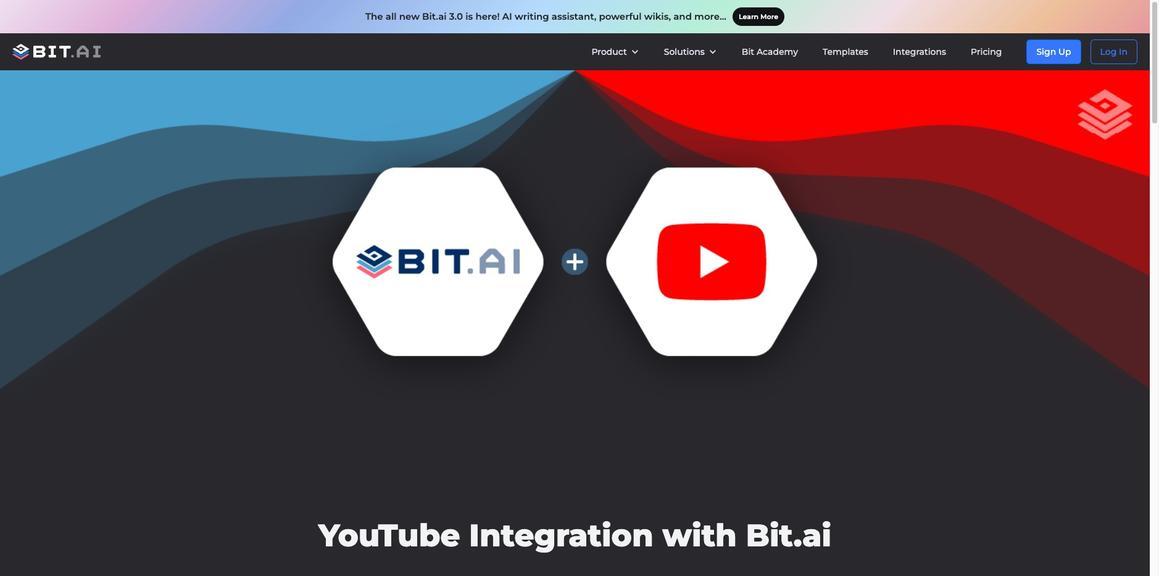 Task type: locate. For each thing, give the bounding box(es) containing it.
2 image for product
[[631, 48, 639, 56]]

2 image
[[631, 48, 639, 56], [709, 48, 717, 56]]

and
[[674, 10, 692, 22]]

navigation containing product
[[579, 33, 1150, 70]]

youtube integration with bit.ai
[[318, 517, 832, 555]]

navigation
[[579, 33, 1150, 70]]

integrations link
[[881, 33, 959, 70]]

integrations
[[893, 46, 946, 57]]

2 image inside product dropdown button
[[631, 48, 639, 56]]

2 2 image from the left
[[709, 48, 717, 56]]

powerful
[[599, 10, 642, 22]]

1 vertical spatial bit.ai
[[746, 517, 832, 555]]

here!
[[476, 10, 500, 22]]

bit.ai
[[422, 10, 447, 22], [746, 517, 832, 555]]

ai writing
[[502, 10, 549, 22]]

banner
[[0, 33, 1150, 70]]

1 horizontal spatial bit.ai
[[746, 517, 832, 555]]

youtube integration with bit.ai image
[[0, 70, 1150, 454]]

with
[[663, 517, 737, 555]]

templates
[[823, 46, 868, 57]]

learn more
[[739, 12, 778, 21]]

1 2 image from the left
[[631, 48, 639, 56]]

solutions button
[[652, 33, 730, 70]]

all
[[386, 10, 397, 22]]

0 horizontal spatial bit.ai
[[422, 10, 447, 22]]

pricing link
[[959, 33, 1015, 70]]

solutions
[[664, 46, 705, 57]]

2 image for solutions
[[709, 48, 717, 56]]

2 image right solutions
[[709, 48, 717, 56]]

academy
[[757, 46, 798, 57]]

is
[[466, 10, 473, 22]]

bit academy link
[[730, 33, 811, 70]]

bit
[[742, 46, 754, 57]]

wikis,
[[644, 10, 671, 22]]

in
[[1119, 46, 1128, 57]]

2 image inside solutions dropdown button
[[709, 48, 717, 56]]

1 horizontal spatial 2 image
[[709, 48, 717, 56]]

more...
[[695, 10, 727, 22]]

2 image right product
[[631, 48, 639, 56]]

learn more link
[[733, 7, 785, 26]]

0 horizontal spatial 2 image
[[631, 48, 639, 56]]

0 vertical spatial bit.ai
[[422, 10, 447, 22]]

pricing
[[971, 46, 1002, 57]]

log
[[1100, 46, 1117, 57]]



Task type: vqa. For each thing, say whether or not it's contained in the screenshot.
'academy'
yes



Task type: describe. For each thing, give the bounding box(es) containing it.
product
[[592, 46, 627, 57]]

the
[[365, 10, 383, 22]]

new
[[399, 10, 420, 22]]

bit.ai for with
[[746, 517, 832, 555]]

banner containing product
[[0, 33, 1150, 70]]

log in link
[[1091, 40, 1138, 64]]

bit.ai for new
[[422, 10, 447, 22]]

learn
[[739, 12, 759, 21]]

sign up
[[1037, 46, 1071, 57]]

assistant,
[[552, 10, 597, 22]]

sign
[[1037, 46, 1056, 57]]

product button
[[579, 33, 652, 70]]

log in
[[1100, 46, 1128, 57]]

templates link
[[811, 33, 881, 70]]

up
[[1059, 46, 1071, 57]]

sign up link
[[1027, 40, 1081, 64]]

the all new bit.ai 3.0 is here! ai writing assistant, powerful wikis, and more...
[[365, 10, 727, 22]]

bit academy
[[742, 46, 798, 57]]

integration
[[469, 517, 654, 555]]

youtube
[[318, 517, 460, 555]]

more
[[761, 12, 778, 21]]

3.0
[[449, 10, 463, 22]]



